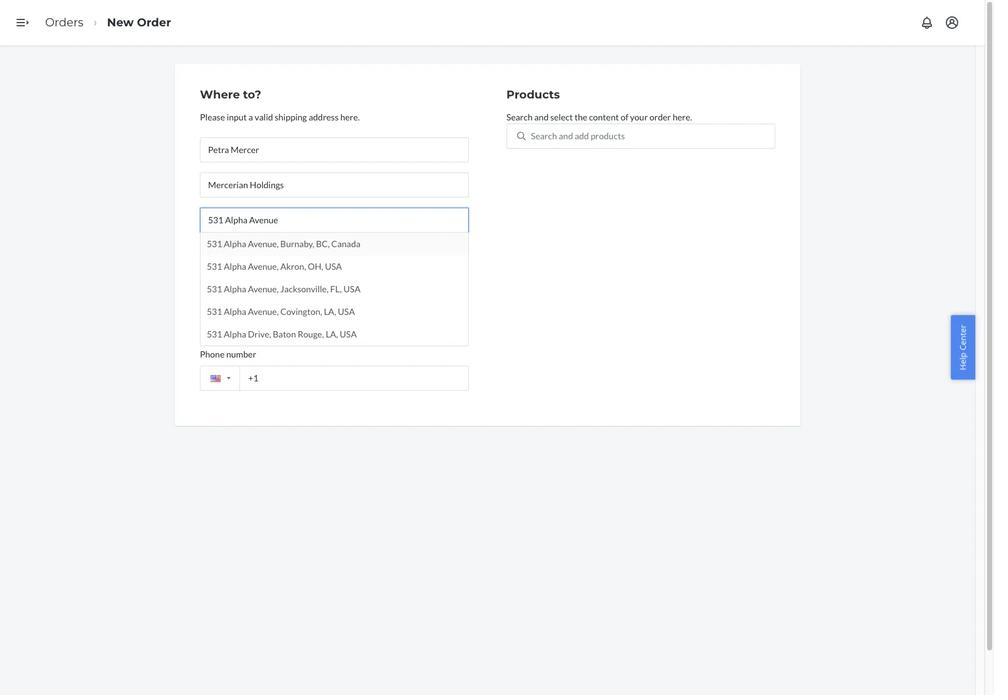 Task type: vqa. For each thing, say whether or not it's contained in the screenshot.
"531 ALPHA AVENUE, AKRON, OH, USA"
yes



Task type: locate. For each thing, give the bounding box(es) containing it.
akron,
[[281, 261, 306, 271]]

where
[[200, 88, 240, 102]]

here. right the order
[[673, 112, 693, 122]]

usa for 531 alpha avenue, akron, oh, usa
[[325, 261, 342, 271]]

and left the select
[[535, 112, 549, 122]]

usa right oh, at the top of the page
[[325, 261, 342, 271]]

usa down fl,
[[338, 306, 355, 317]]

2 531 from the top
[[207, 261, 222, 271]]

2 here. from the left
[[673, 112, 693, 122]]

search for search and add products
[[531, 130, 558, 141]]

search and select the content of your order here.
[[507, 112, 693, 122]]

open navigation image
[[15, 15, 30, 30]]

la,
[[324, 306, 336, 317], [326, 329, 338, 339]]

5 alpha from the top
[[224, 329, 246, 339]]

products
[[591, 130, 625, 141]]

1 horizontal spatial and
[[559, 130, 574, 141]]

alpha up 531 alpha avenue, akron, oh, usa
[[224, 238, 246, 249]]

3 531 from the top
[[207, 283, 222, 294]]

search up search image
[[507, 112, 533, 122]]

3 alpha from the top
[[224, 283, 246, 294]]

search
[[507, 112, 533, 122], [531, 130, 558, 141]]

alpha down 531 alpha avenue, akron, oh, usa
[[224, 283, 246, 294]]

alpha down city text box
[[224, 306, 246, 317]]

0 horizontal spatial here.
[[341, 112, 360, 122]]

la, down fl,
[[324, 306, 336, 317]]

1 alpha from the top
[[224, 238, 246, 249]]

1 horizontal spatial here.
[[673, 112, 693, 122]]

3 avenue, from the top
[[248, 283, 279, 294]]

avenue,
[[248, 238, 279, 249], [248, 261, 279, 271], [248, 283, 279, 294], [248, 306, 279, 317]]

avenue, down city text box
[[248, 306, 279, 317]]

alpha
[[224, 238, 246, 249], [224, 261, 246, 271], [224, 283, 246, 294], [224, 306, 246, 317], [224, 329, 246, 339]]

4 531 from the top
[[207, 306, 222, 317]]

531 for 531 alpha avenue, covington, la, usa
[[207, 306, 222, 317]]

Street Address 2 text field
[[200, 243, 469, 268]]

new order
[[107, 15, 171, 29]]

phone number
[[200, 349, 256, 359]]

0 vertical spatial and
[[535, 112, 549, 122]]

531 alpha avenue, jacksonville, fl, usa
[[207, 283, 361, 294]]

1 531 from the top
[[207, 238, 222, 249]]

rouge,
[[298, 329, 324, 339]]

1 vertical spatial search
[[531, 130, 558, 141]]

4 avenue, from the top
[[248, 306, 279, 317]]

avenue, up city text box
[[248, 261, 279, 271]]

2 avenue, from the top
[[248, 261, 279, 271]]

531
[[207, 238, 222, 249], [207, 261, 222, 271], [207, 283, 222, 294], [207, 306, 222, 317], [207, 329, 222, 339]]

alpha for 531 alpha avenue, burnaby, bc, canada
[[224, 238, 246, 249]]

1 vertical spatial and
[[559, 130, 574, 141]]

bc,
[[316, 238, 330, 249]]

la, right rouge,
[[326, 329, 338, 339]]

alpha up 'number'
[[224, 329, 246, 339]]

alpha up city text box
[[224, 261, 246, 271]]

1 avenue, from the top
[[248, 238, 279, 249]]

shipping
[[275, 112, 307, 122]]

0 vertical spatial search
[[507, 112, 533, 122]]

please input a valid shipping address here.
[[200, 112, 360, 122]]

usa right fl,
[[344, 283, 361, 294]]

search image
[[518, 132, 526, 140]]

1 vertical spatial la,
[[326, 329, 338, 339]]

4 alpha from the top
[[224, 306, 246, 317]]

0 horizontal spatial and
[[535, 112, 549, 122]]

to?
[[243, 88, 262, 102]]

order
[[137, 15, 171, 29]]

canada
[[332, 238, 361, 249]]

City text field
[[200, 278, 330, 303]]

select
[[551, 112, 573, 122]]

here.
[[341, 112, 360, 122], [673, 112, 693, 122]]

center
[[958, 325, 969, 350]]

burnaby,
[[281, 238, 315, 249]]

help center
[[958, 325, 969, 370]]

5 531 from the top
[[207, 329, 222, 339]]

products
[[507, 88, 560, 102]]

and
[[535, 112, 549, 122], [559, 130, 574, 141]]

open notifications image
[[920, 15, 935, 30]]

alpha for 531 alpha drive, baton rouge, la, usa
[[224, 329, 246, 339]]

First & Last Name text field
[[200, 137, 469, 162]]

and left add
[[559, 130, 574, 141]]

1 (702) 123-4567 telephone field
[[200, 366, 469, 391]]

usa
[[325, 261, 342, 271], [344, 283, 361, 294], [338, 306, 355, 317], [340, 329, 357, 339]]

baton
[[273, 329, 296, 339]]

avenue, down 531 alpha avenue, akron, oh, usa
[[248, 283, 279, 294]]

531 for 531 alpha avenue, jacksonville, fl, usa
[[207, 283, 222, 294]]

2 alpha from the top
[[224, 261, 246, 271]]

avenue, up 531 alpha avenue, akron, oh, usa
[[248, 238, 279, 249]]

number
[[226, 349, 256, 359]]

here. right address
[[341, 112, 360, 122]]

search right search image
[[531, 130, 558, 141]]

new order link
[[107, 15, 171, 29]]

united states: + 1 image
[[227, 377, 231, 380]]



Task type: describe. For each thing, give the bounding box(es) containing it.
State text field
[[340, 278, 469, 303]]

usa right rouge,
[[340, 329, 357, 339]]

ZIP Code text field
[[340, 313, 469, 338]]

531 for 531 alpha avenue, burnaby, bc, canada
[[207, 238, 222, 249]]

address
[[309, 112, 339, 122]]

content
[[590, 112, 619, 122]]

531 alpha avenue, akron, oh, usa
[[207, 261, 342, 271]]

the
[[575, 112, 588, 122]]

orders
[[45, 15, 84, 29]]

valid
[[255, 112, 273, 122]]

531 for 531 alpha avenue, akron, oh, usa
[[207, 261, 222, 271]]

fl,
[[330, 283, 342, 294]]

help
[[958, 353, 969, 370]]

search for search and select the content of your order here.
[[507, 112, 533, 122]]

phone
[[200, 349, 225, 359]]

Company name text field
[[200, 172, 469, 197]]

covington,
[[281, 306, 322, 317]]

input
[[227, 112, 247, 122]]

help center button
[[952, 315, 976, 380]]

531 alpha drive, baton rouge, la, usa
[[207, 329, 357, 339]]

and for select
[[535, 112, 549, 122]]

search and add products
[[531, 130, 625, 141]]

add
[[575, 130, 589, 141]]

531 alpha avenue, burnaby, bc, canada
[[207, 238, 361, 249]]

order
[[650, 112, 672, 122]]

avenue, for akron,
[[248, 261, 279, 271]]

where to?
[[200, 88, 262, 102]]

your
[[631, 112, 648, 122]]

jacksonville,
[[281, 283, 329, 294]]

usa for 531 alpha avenue, covington, la, usa
[[338, 306, 355, 317]]

drive,
[[248, 329, 271, 339]]

and for add
[[559, 130, 574, 141]]

alpha for 531 alpha avenue, jacksonville, fl, usa
[[224, 283, 246, 294]]

avenue, for burnaby,
[[248, 238, 279, 249]]

new
[[107, 15, 134, 29]]

avenue, for covington,
[[248, 306, 279, 317]]

open account menu image
[[945, 15, 960, 30]]

0 vertical spatial la,
[[324, 306, 336, 317]]

of
[[621, 112, 629, 122]]

alpha for 531 alpha avenue, akron, oh, usa
[[224, 261, 246, 271]]

orders link
[[45, 15, 84, 29]]

oh,
[[308, 261, 324, 271]]

alpha for 531 alpha avenue, covington, la, usa
[[224, 306, 246, 317]]

Street Address text field
[[200, 208, 469, 233]]

531 for 531 alpha drive, baton rouge, la, usa
[[207, 329, 222, 339]]

please
[[200, 112, 225, 122]]

avenue, for jacksonville,
[[248, 283, 279, 294]]

531 alpha avenue, covington, la, usa
[[207, 306, 355, 317]]

1 here. from the left
[[341, 112, 360, 122]]

usa for 531 alpha avenue, jacksonville, fl, usa
[[344, 283, 361, 294]]

breadcrumbs navigation
[[35, 4, 181, 41]]

a
[[249, 112, 253, 122]]



